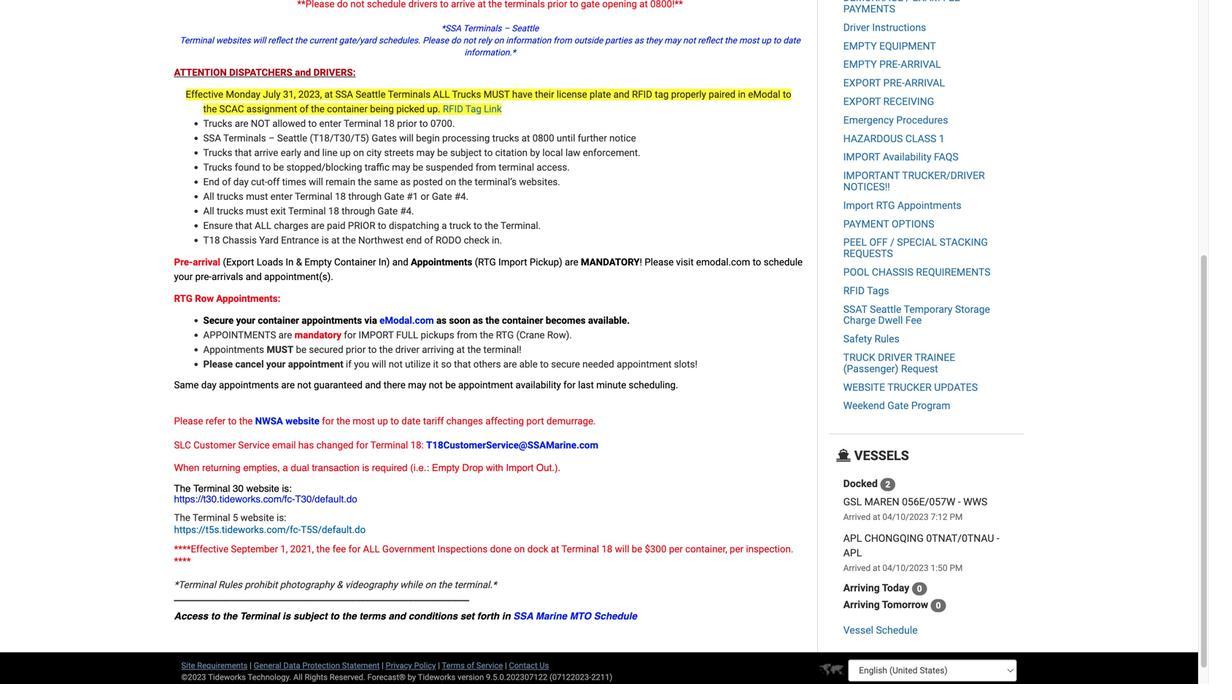 Task type: describe. For each thing, give the bounding box(es) containing it.
for for government
[[348, 544, 361, 555]]

terminals inside trucks are not allowed to enter terminal 18 prior to 0700. ssa terminals – seattle (t18/t30/t5) gates will begin processing trucks at 0800 until further notice trucks that arrive early and line up on city streets may be subject to citation by local law enforcement. trucks found to be stopped/blocking traffic may be suspended from terminal access. end of day cut-off times will remain the same as posted on the terminal's websites. all trucks must enter terminal 18 through gate #1 or gate #4. all trucks must exit terminal 18 through gate #4. ensure that all charges are paid prior to dispatching a truck to the terminal. t18 chassis yard entrance is at the northwest end of rodo check in.
[[223, 132, 266, 144]]

be up suspended
[[437, 147, 448, 159]]

at inside effective monday july 31, 2023, at ssa seattle terminals all trucks must have their license plate and rfid tag properly paired in emodal to the scac assignment of the container being picked up.
[[324, 89, 333, 100]]

1 vertical spatial trucks
[[217, 191, 244, 203]]

and up 2023,
[[295, 67, 311, 78]]

to down arrive
[[262, 162, 271, 173]]

needed
[[582, 359, 614, 370]]

terminal down times
[[295, 191, 333, 203]]

begin
[[416, 132, 440, 144]]

line
[[322, 147, 338, 159]]

has
[[298, 440, 314, 451]]

port
[[526, 416, 544, 427]]

videography
[[345, 579, 398, 591]]

t18
[[203, 235, 220, 246]]

all inside trucks are not allowed to enter terminal 18 prior to 0700. ssa terminals – seattle (t18/t30/t5) gates will begin processing trucks at 0800 until further notice trucks that arrive early and line up on city streets may be subject to citation by local law enforcement. trucks found to be stopped/blocking traffic may be suspended from terminal access. end of day cut-off times will remain the same as posted on the terminal's websites. all trucks must enter terminal 18 through gate #1 or gate #4. all trucks must exit terminal 18 through gate #4. ensure that all charges are paid prior to dispatching a truck to the terminal. t18 chassis yard entrance is at the northwest end of rodo check in.
[[255, 220, 271, 232]]

0 vertical spatial arrival
[[901, 59, 941, 71]]

to right refer
[[228, 416, 237, 427]]

stacking
[[940, 237, 988, 249]]

demurrage
[[843, 0, 903, 4]]

are left mandatory
[[279, 329, 292, 341]]

of right the end
[[222, 176, 231, 188]]

to down ____________________________________________________________________
[[330, 611, 339, 622]]

not right "do"
[[463, 35, 476, 46]]

guaranteed and
[[314, 379, 381, 391]]

seattle inside *ssa terminals – seattle terminal websites will reflect the current gate/yard schedules. please do not rely on information from outside parties as they may not reflect the most up to date information.*
[[512, 23, 539, 34]]

trucks inside effective monday july 31, 2023, at ssa seattle terminals all trucks must have their license plate and rfid tag properly paired in emodal to the scac assignment of the container being picked up.
[[452, 89, 481, 100]]

weekend gate program link
[[843, 400, 950, 412]]

to down "there"
[[391, 416, 399, 427]]

to up check
[[474, 220, 482, 232]]

storage
[[955, 303, 990, 315]]

1 horizontal spatial up
[[377, 416, 388, 427]]

1 vertical spatial arrival
[[905, 77, 945, 89]]

by inside trucks are not allowed to enter terminal 18 prior to 0700. ssa terminals – seattle (t18/t30/t5) gates will begin processing trucks at 0800 until further notice trucks that arrive early and line up on city streets may be subject to citation by local law enforcement. trucks found to be stopped/blocking traffic may be suspended from terminal access. end of day cut-off times will remain the same as posted on the terminal's websites. all trucks must enter terminal 18 through gate #1 or gate #4. all trucks must exit terminal 18 through gate #4. ensure that all charges are paid prior to dispatching a truck to the terminal. t18 chassis yard entrance is at the northwest end of rodo check in.
[[530, 147, 540, 159]]

nwsa website link
[[255, 416, 320, 427]]

to right the access
[[211, 611, 220, 622]]

1 vertical spatial is
[[362, 462, 369, 474]]

to left citation
[[484, 147, 493, 159]]

0 horizontal spatial most
[[353, 416, 375, 427]]

suspended
[[426, 162, 473, 173]]

1 vertical spatial appointments
[[219, 379, 279, 391]]

gates
[[372, 132, 397, 144]]

hazardous
[[843, 133, 903, 145]]

1 vertical spatial all
[[203, 205, 214, 217]]

in.
[[492, 235, 502, 246]]

seattle inside trucks are not allowed to enter terminal 18 prior to 0700. ssa terminals – seattle (t18/t30/t5) gates will begin processing trucks at 0800 until further notice trucks that arrive early and line up on city streets may be subject to citation by local law enforcement. trucks found to be stopped/blocking traffic may be suspended from terminal access. end of day cut-off times will remain the same as posted on the terminal's websites. all trucks must enter terminal 18 through gate #1 or gate #4. all trucks must exit terminal 18 through gate #4. ensure that all charges are paid prior to dispatching a truck to the terminal. t18 chassis yard entrance is at the northwest end of rodo check in.
[[277, 132, 307, 144]]

the for https://t5s.tideworks.com/fc-
[[174, 512, 190, 524]]

driver
[[395, 344, 420, 356]]

1 vertical spatial through
[[342, 205, 375, 217]]

import inside 'demurrage / exam fee payments driver instructions empty equipment empty pre-arrival export pre-arrival export receiving emergency procedures hazardous class 1 import availability faqs important trucker/driver notices!! import rtg appointments payment options peel off / special stacking requests pool chassis requirements rfid tags ssat seattle temporary storage charge dwell fee safety rules truck driver trainee (passenger) request website trucker updates weekend gate program'
[[843, 151, 880, 163]]

0 horizontal spatial appointment
[[288, 359, 343, 370]]

terminals inside effective monday july 31, 2023, at ssa seattle terminals all trucks must have their license plate and rfid tag properly paired in emodal to the scac assignment of the container being picked up.
[[388, 89, 431, 100]]

mandatory
[[581, 257, 640, 268]]

times
[[282, 176, 306, 188]]

to schedule your pre-arrivals and appointment(s).
[[174, 257, 803, 283]]

attention
[[174, 67, 227, 78]]

arrival
[[193, 257, 220, 268]]

government
[[382, 544, 435, 555]]

for for 18:
[[356, 440, 368, 451]]

set
[[460, 611, 474, 622]]

rfid inside effective monday july 31, 2023, at ssa seattle terminals all trucks must have their license plate and rfid tag properly paired in emodal to the scac assignment of the container being picked up.
[[632, 89, 652, 100]]

3 | from the left
[[438, 661, 440, 671]]

to inside effective monday july 31, 2023, at ssa seattle terminals all trucks must have their license plate and rfid tag properly paired in emodal to the scac assignment of the container being picked up.
[[783, 89, 792, 100]]

©2023 tideworks
[[181, 673, 246, 682]]

dual
[[291, 462, 309, 474]]

1 vertical spatial schedule
[[876, 625, 918, 637]]

and right in)
[[392, 257, 408, 268]]

0 vertical spatial &
[[296, 257, 302, 268]]

may down streets
[[392, 162, 410, 173]]

not up "nwsa website" link
[[297, 379, 311, 391]]

2 | from the left
[[382, 661, 384, 671]]

transaction
[[312, 462, 360, 474]]

yard
[[259, 235, 279, 246]]

export pre-arrival link
[[843, 77, 945, 89]]

0 horizontal spatial in
[[502, 611, 511, 622]]

attention dispatchers and drivers:
[[174, 67, 356, 78]]

customer
[[193, 440, 236, 451]]

to up begin
[[419, 118, 428, 130]]

of right end
[[424, 235, 433, 246]]

to right allowed
[[308, 118, 317, 130]]

not down it
[[429, 379, 443, 391]]

0 horizontal spatial day
[[201, 379, 217, 391]]

all inside '****effective september 1, 2021, the fee for all government inspections done on dock at terminal 18 will be $300 per container, per inspection. ****'
[[363, 544, 380, 555]]

terminal's
[[475, 176, 517, 188]]

cancel
[[235, 359, 264, 370]]

- inside the - apl arrived at 04/10/2023 1:50 pm
[[997, 533, 1000, 545]]

for left last
[[563, 379, 576, 391]]

changes
[[446, 416, 483, 427]]

not right they on the right top
[[683, 35, 696, 46]]

notice
[[609, 132, 636, 144]]

import for when returning empties, a dual transaction is required (i.e.: empty drop with import out.).
[[506, 462, 534, 474]]

will down stopped/blocking
[[309, 176, 323, 188]]

0 vertical spatial that
[[235, 147, 252, 159]]

*terminal
[[174, 579, 216, 591]]

0 vertical spatial trucks
[[492, 132, 519, 144]]

access
[[174, 611, 208, 622]]

9.5.0.202307122
[[486, 673, 548, 682]]

t30/default.do
[[295, 494, 357, 505]]

equipment
[[879, 40, 936, 52]]

from inside *ssa terminals – seattle terminal websites will reflect the current gate/yard schedules. please do not rely on information from outside parties as they may not reflect the most up to date information.*
[[553, 35, 572, 46]]

effective monday july 31, 2023, at ssa seattle terminals all trucks must have their license plate and rfid tag properly paired in emodal to the scac assignment of the container being picked up.
[[186, 89, 792, 115]]

minute
[[596, 379, 626, 391]]

– inside *ssa terminals – seattle terminal websites will reflect the current gate/yard schedules. please do not rely on information from outside parties as they may not reflect the most up to date information.*
[[504, 23, 510, 34]]

on inside *terminal rules prohibit photography & videography while on the terminal.* ____________________________________________________________________
[[425, 579, 436, 591]]

2 reflect from the left
[[698, 35, 722, 46]]

at left 0800
[[522, 132, 530, 144]]

0 horizontal spatial rtg
[[174, 293, 193, 305]]

1 vertical spatial 0
[[936, 601, 941, 611]]

be down so
[[445, 379, 456, 391]]

at inside the - apl arrived at 04/10/2023 1:50 pm
[[873, 563, 880, 573]]

are down scac at the left
[[235, 118, 248, 130]]

as right "soon"
[[473, 315, 483, 327]]

0 horizontal spatial empty
[[305, 257, 332, 268]]

exit
[[270, 205, 286, 217]]

data
[[283, 661, 300, 671]]

dwell
[[878, 315, 903, 327]]

prior inside secure your container appointments via emodal.com as soon as the container becomes available. appointments are mandatory for import full pickups from the rtg (crane row). appointments must be secured prior to the driver arriving at the terminal! please cancel your appointment if you will not utilize it so that others are able to secure needed appointment slots!
[[346, 344, 366, 356]]

18 down remain
[[335, 191, 346, 203]]

found
[[235, 162, 260, 173]]

access.
[[537, 162, 570, 173]]

ssat seattle temporary storage charge dwell fee link
[[843, 303, 990, 327]]

please right !
[[645, 257, 674, 268]]

1 horizontal spatial enter
[[319, 118, 341, 130]]

rules inside *terminal rules prohibit photography & videography while on the terminal.* ____________________________________________________________________
[[218, 579, 242, 591]]

ssa inside trucks are not allowed to enter terminal 18 prior to 0700. ssa terminals – seattle (t18/t30/t5) gates will begin processing trucks at 0800 until further notice trucks that arrive early and line up on city streets may be subject to citation by local law enforcement. trucks found to be stopped/blocking traffic may be suspended from terminal access. end of day cut-off times will remain the same as posted on the terminal's websites. all trucks must enter terminal 18 through gate #1 or gate #4. all trucks must exit terminal 18 through gate #4. ensure that all charges are paid prior to dispatching a truck to the terminal. t18 chassis yard entrance is at the northwest end of rodo check in.
[[203, 132, 221, 144]]

are up "nwsa website" link
[[281, 379, 295, 391]]

peel
[[843, 237, 867, 249]]

is: for the terminal 5 website is:
[[277, 512, 286, 524]]

terminal down the being
[[344, 118, 381, 130]]

1 must from the top
[[246, 191, 268, 203]]

0 horizontal spatial container
[[258, 315, 299, 327]]

0 horizontal spatial enter
[[270, 191, 293, 203]]

is inside trucks are not allowed to enter terminal 18 prior to 0700. ssa terminals – seattle (t18/t30/t5) gates will begin processing trucks at 0800 until further notice trucks that arrive early and line up on city streets may be subject to citation by local law enforcement. trucks found to be stopped/blocking traffic may be suspended from terminal access. end of day cut-off times will remain the same as posted on the terminal's websites. all trucks must enter terminal 18 through gate #1 or gate #4. all trucks must exit terminal 18 through gate #4. ensure that all charges are paid prior to dispatching a truck to the terminal. t18 chassis yard entrance is at the northwest end of rodo check in.
[[322, 235, 329, 246]]

the for https://t30.tideworks.com/fc-
[[174, 483, 191, 494]]

emodal.com
[[694, 257, 750, 268]]

pm inside gsl maren 056e / 057w - wws arrived at 04/10/2023 7:12 pm
[[950, 512, 963, 522]]

terminal up required
[[370, 440, 408, 451]]

1 vertical spatial rfid
[[443, 103, 463, 115]]

same
[[174, 379, 199, 391]]

0 vertical spatial 0
[[917, 584, 922, 594]]

that inside secure your container appointments via emodal.com as soon as the container becomes available. appointments are mandatory for import full pickups from the rtg (crane row). appointments must be secured prior to the driver arriving at the terminal! please cancel your appointment if you will not utilize it so that others are able to secure needed appointment slots!
[[454, 359, 471, 370]]

trucks are not allowed to enter terminal 18 prior to 0700. ssa terminals – seattle (t18/t30/t5) gates will begin processing trucks at 0800 until further notice trucks that arrive early and line up on city streets may be subject to citation by local law enforcement. trucks found to be stopped/blocking traffic may be suspended from terminal access. end of day cut-off times will remain the same as posted on the terminal's websites. all trucks must enter terminal 18 through gate #1 or gate #4. all trucks must exit terminal 18 through gate #4. ensure that all charges are paid prior to dispatching a truck to the terminal. t18 chassis yard entrance is at the northwest end of rodo check in.
[[203, 118, 641, 246]]

5
[[233, 512, 238, 524]]

are right pickup)
[[565, 257, 578, 268]]

while
[[400, 579, 423, 591]]

and inside effective monday july 31, 2023, at ssa seattle terminals all trucks must have their license plate and rfid tag properly paired in emodal to the scac assignment of the container being picked up.
[[613, 89, 630, 100]]

will up streets
[[399, 132, 414, 144]]

1 vertical spatial pre-
[[883, 77, 905, 89]]

arriving today 0 arriving tomorrow 0
[[843, 582, 941, 611]]

at down paid
[[331, 235, 340, 246]]

18 inside '****effective september 1, 2021, the fee for all government inspections done on dock at terminal 18 will be $300 per container, per inspection. ****'
[[602, 544, 613, 555]]

tomorrow
[[882, 599, 928, 611]]

row).
[[547, 329, 572, 341]]

2 export from the top
[[843, 96, 881, 108]]

2 horizontal spatial container
[[502, 315, 543, 327]]

0 vertical spatial website
[[285, 416, 320, 427]]

subject inside trucks are not allowed to enter terminal 18 prior to 0700. ssa terminals – seattle (t18/t30/t5) gates will begin processing trucks at 0800 until further notice trucks that arrive early and line up on city streets may be subject to citation by local law enforcement. trucks found to be stopped/blocking traffic may be suspended from terminal access. end of day cut-off times will remain the same as posted on the terminal's websites. all trucks must enter terminal 18 through gate #1 or gate #4. all trucks must exit terminal 18 through gate #4. ensure that all charges are paid prior to dispatching a truck to the terminal. t18 chassis yard entrance is at the northwest end of rodo check in.
[[450, 147, 482, 159]]

service inside the site requirements | general data protection statement | privacy policy | terms of service | contact us ©2023 tideworks technology. all rights reserved. forecast® by tideworks version 9.5.0.202307122 (07122023-2211)
[[476, 661, 503, 671]]

streets
[[384, 147, 414, 159]]

for for most
[[322, 416, 334, 427]]

1 per from the left
[[669, 544, 683, 555]]

057w
[[929, 496, 956, 508]]

request
[[901, 363, 938, 375]]

day inside trucks are not allowed to enter terminal 18 prior to 0700. ssa terminals – seattle (t18/t30/t5) gates will begin processing trucks at 0800 until further notice trucks that arrive early and line up on city streets may be subject to citation by local law enforcement. trucks found to be stopped/blocking traffic may be suspended from terminal access. end of day cut-off times will remain the same as posted on the terminal's websites. all trucks must enter terminal 18 through gate #1 or gate #4. all trucks must exit terminal 18 through gate #4. ensure that all charges are paid prior to dispatching a truck to the terminal. t18 chassis yard entrance is at the northwest end of rodo check in.
[[233, 176, 249, 188]]

early
[[281, 147, 301, 159]]

you
[[354, 359, 369, 370]]

able
[[519, 359, 538, 370]]

prior
[[348, 220, 375, 232]]

being
[[370, 103, 394, 115]]

will inside *ssa terminals – seattle terminal websites will reflect the current gate/yard schedules. please do not rely on information from outside parties as they may not reflect the most up to date information.*
[[253, 35, 266, 46]]

1 horizontal spatial appointments
[[411, 257, 472, 268]]

availability
[[516, 379, 561, 391]]

required
[[372, 462, 408, 474]]

1:50
[[931, 563, 948, 573]]

mto
[[570, 611, 591, 622]]

appointments inside secure your container appointments via emodal.com as soon as the container becomes available. appointments are mandatory for import full pickups from the rtg (crane row). appointments must be secured prior to the driver arriving at the terminal! please cancel your appointment if you will not utilize it so that others are able to secure needed appointment slots!
[[203, 344, 264, 356]]

0 vertical spatial through
[[348, 191, 382, 203]]

on left city
[[353, 147, 364, 159]]

up inside *ssa terminals – seattle terminal websites will reflect the current gate/yard schedules. please do not rely on information from outside parties as they may not reflect the most up to date information.*
[[761, 35, 771, 46]]

– inside trucks are not allowed to enter terminal 18 prior to 0700. ssa terminals – seattle (t18/t30/t5) gates will begin processing trucks at 0800 until further notice trucks that arrive early and line up on city streets may be subject to citation by local law enforcement. trucks found to be stopped/blocking traffic may be suspended from terminal access. end of day cut-off times will remain the same as posted on the terminal's websites. all trucks must enter terminal 18 through gate #1 or gate #4. all trucks must exit terminal 18 through gate #4. ensure that all charges are paid prior to dispatching a truck to the terminal. t18 chassis yard entrance is at the northwest end of rodo check in.
[[268, 132, 275, 144]]

refer
[[206, 416, 226, 427]]

1 vertical spatial #4.
[[400, 205, 414, 217]]

0tnat
[[926, 533, 958, 545]]

in inside effective monday july 31, 2023, at ssa seattle terminals all trucks must have their license plate and rfid tag properly paired in emodal to the scac assignment of the container being picked up.
[[738, 89, 746, 100]]

0 horizontal spatial schedule
[[594, 611, 637, 622]]

*ssa
[[441, 23, 461, 34]]

emodal.com link
[[694, 257, 750, 268]]

are down "terminal!" in the left bottom of the page
[[503, 359, 517, 370]]

to up you
[[368, 344, 377, 356]]

2 vertical spatial ssa
[[513, 611, 533, 622]]

0tnau
[[962, 533, 994, 545]]

do
[[451, 35, 461, 46]]

are left paid
[[311, 220, 325, 232]]

rodo
[[436, 235, 461, 246]]

at inside secure your container appointments via emodal.com as soon as the container becomes available. appointments are mandatory for import full pickups from the rtg (crane row). appointments must be secured prior to the driver arriving at the terminal! please cancel your appointment if you will not utilize it so that others are able to secure needed appointment slots!
[[456, 344, 465, 356]]

1 empty from the top
[[843, 40, 877, 52]]

license
[[557, 89, 587, 100]]

appointments:
[[216, 293, 280, 305]]

on inside '****effective september 1, 2021, the fee for all government inspections done on dock at terminal 18 will be $300 per container, per inspection. ****'
[[514, 544, 525, 555]]

rfid inside 'demurrage / exam fee payments driver instructions empty equipment empty pre-arrival export pre-arrival export receiving emergency procedures hazardous class 1 import availability faqs important trucker/driver notices!! import rtg appointments payment options peel off / special stacking requests pool chassis requirements rfid tags ssat seattle temporary storage charge dwell fee safety rules truck driver trainee (passenger) request website trucker updates weekend gate program'
[[843, 285, 865, 297]]

2 vertical spatial trucks
[[217, 205, 244, 217]]

pool chassis requirements link
[[843, 266, 991, 278]]

on down suspended
[[445, 176, 456, 188]]

1 vertical spatial that
[[235, 220, 252, 232]]

4 | from the left
[[505, 661, 507, 671]]

1 apl from the top
[[843, 533, 862, 545]]

a inside trucks are not allowed to enter terminal 18 prior to 0700. ssa terminals – seattle (t18/t30/t5) gates will begin processing trucks at 0800 until further notice trucks that arrive early and line up on city streets may be subject to citation by local law enforcement. trucks found to be stopped/blocking traffic may be suspended from terminal access. end of day cut-off times will remain the same as posted on the terminal's websites. all trucks must enter terminal 18 through gate #1 or gate #4. all trucks must exit terminal 18 through gate #4. ensure that all charges are paid prior to dispatching a truck to the terminal. t18 chassis yard entrance is at the northwest end of rodo check in.
[[442, 220, 447, 232]]

18 up gates
[[384, 118, 395, 130]]

as up pickups
[[436, 315, 447, 327]]

same day appointments are not guaranteed and there may not be appointment availability for last minute scheduling.
[[174, 379, 678, 391]]

please up slc
[[174, 416, 203, 427]]

from inside trucks are not allowed to enter terminal 18 prior to 0700. ssa terminals – seattle (t18/t30/t5) gates will begin processing trucks at 0800 until further notice trucks that arrive early and line up on city streets may be subject to citation by local law enforcement. trucks found to be stopped/blocking traffic may be suspended from terminal access. end of day cut-off times will remain the same as posted on the terminal's websites. all trucks must enter terminal 18 through gate #1 or gate #4. all trucks must exit terminal 18 through gate #4. ensure that all charges are paid prior to dispatching a truck to the terminal. t18 chassis yard entrance is at the northwest end of rodo check in.
[[476, 162, 496, 173]]

drop
[[462, 462, 483, 474]]

terminal down prohibit
[[240, 611, 280, 622]]

terminal up charges
[[288, 205, 326, 217]]

secure your container appointments via emodal.com as soon as the container becomes available. appointments are mandatory for import full pickups from the rtg (crane row). appointments must be secured prior to the driver arriving at the terminal! please cancel your appointment if you will not utilize it so that others are able to secure needed appointment slots!
[[203, 315, 698, 370]]

ssa inside effective monday july 31, 2023, at ssa seattle terminals all trucks must have their license plate and rfid tag properly paired in emodal to the scac assignment of the container being picked up.
[[335, 89, 353, 100]]

program
[[911, 400, 950, 412]]



Task type: locate. For each thing, give the bounding box(es) containing it.
arrived inside gsl maren 056e / 057w - wws arrived at 04/10/2023 7:12 pm
[[843, 512, 871, 522]]

as up #1
[[400, 176, 411, 188]]

| left general
[[250, 661, 252, 671]]

up inside trucks are not allowed to enter terminal 18 prior to 0700. ssa terminals – seattle (t18/t30/t5) gates will begin processing trucks at 0800 until further notice trucks that arrive early and line up on city streets may be subject to citation by local law enforcement. trucks found to be stopped/blocking traffic may be suspended from terminal access. end of day cut-off times will remain the same as posted on the terminal's websites. all trucks must enter terminal 18 through gate #1 or gate #4. all trucks must exit terminal 18 through gate #4. ensure that all charges are paid prior to dispatching a truck to the terminal. t18 chassis yard entrance is at the northwest end of rodo check in.
[[340, 147, 351, 159]]

website for the terminal 30 website is:
[[246, 483, 279, 494]]

0 vertical spatial import
[[843, 151, 880, 163]]

safety
[[843, 333, 872, 345]]

0 vertical spatial your
[[174, 271, 193, 283]]

privacy
[[386, 661, 412, 671]]

date inside *ssa terminals – seattle terminal websites will reflect the current gate/yard schedules. please do not rely on information from outside parties as they may not reflect the most up to date information.*
[[783, 35, 800, 46]]

must up link
[[484, 89, 510, 100]]

tideworks
[[418, 673, 456, 682]]

0 horizontal spatial -
[[958, 496, 961, 508]]

pre-
[[174, 257, 193, 268]]

ssa down drivers:
[[335, 89, 353, 100]]

rules down dwell
[[875, 333, 900, 345]]

emodal.com
[[380, 315, 434, 327]]

they
[[646, 35, 662, 46]]

0 vertical spatial up
[[761, 35, 771, 46]]

1 vertical spatial –
[[268, 132, 275, 144]]

empty down driver
[[843, 40, 877, 52]]

arrival down equipment
[[901, 59, 941, 71]]

1 horizontal spatial #4.
[[455, 191, 469, 203]]

must inside secure your container appointments via emodal.com as soon as the container becomes available. appointments are mandatory for import full pickups from the rtg (crane row). appointments must be secured prior to the driver arriving at the terminal! please cancel your appointment if you will not utilize it so that others are able to secure needed appointment slots!
[[267, 344, 294, 356]]

tariff
[[423, 416, 444, 427]]

prohibit
[[245, 579, 278, 591]]

0 horizontal spatial appointments
[[219, 379, 279, 391]]

terminals inside *ssa terminals – seattle terminal websites will reflect the current gate/yard schedules. please do not rely on information from outside parties as they may not reflect the most up to date information.*
[[463, 23, 502, 34]]

schedule right mto
[[594, 611, 637, 622]]

rfid left tag
[[632, 89, 652, 100]]

off
[[869, 237, 888, 249]]

july
[[263, 89, 281, 100]]

0 vertical spatial all
[[203, 191, 214, 203]]

1 arriving from the top
[[843, 582, 880, 594]]

appointments up options
[[898, 199, 962, 212]]

container inside effective monday july 31, 2023, at ssa seattle terminals all trucks must have their license plate and rfid tag properly paired in emodal to the scac assignment of the container being picked up.
[[327, 103, 368, 115]]

0 horizontal spatial #4.
[[400, 205, 414, 217]]

in)
[[379, 257, 390, 268]]

seattle inside effective monday july 31, 2023, at ssa seattle terminals all trucks must have their license plate and rfid tag properly paired in emodal to the scac assignment of the container being picked up.
[[356, 89, 386, 100]]

import for pre-arrival (export loads in & empty container in) and appointments (rtg import pickup) are mandatory ! please visit
[[498, 257, 527, 268]]

up up emodal
[[761, 35, 771, 46]]

rtg inside secure your container appointments via emodal.com as soon as the container becomes available. appointments are mandatory for import full pickups from the rtg (crane row). appointments must be secured prior to the driver arriving at the terminal! please cancel your appointment if you will not utilize it so that others are able to secure needed appointment slots!
[[496, 329, 514, 341]]

1 horizontal spatial date
[[783, 35, 800, 46]]

may down begin
[[416, 147, 435, 159]]

website up slc customer service email has changed for terminal 18:
[[285, 416, 320, 427]]

& right in
[[296, 257, 302, 268]]

–
[[504, 23, 510, 34], [268, 132, 275, 144]]

today
[[882, 582, 909, 594]]

through
[[348, 191, 382, 203], [342, 205, 375, 217]]

0 vertical spatial from
[[553, 35, 572, 46]]

2 horizontal spatial appointment
[[617, 359, 672, 370]]

0 vertical spatial export
[[843, 77, 881, 89]]

arrived inside the - apl arrived at 04/10/2023 1:50 pm
[[843, 563, 871, 573]]

0 horizontal spatial date
[[402, 416, 421, 427]]

photography
[[280, 579, 334, 591]]

2 must from the top
[[246, 205, 268, 217]]

0 vertical spatial subject
[[450, 147, 482, 159]]

is left required
[[362, 462, 369, 474]]

1 vertical spatial 04/10/2023
[[883, 563, 929, 573]]

for right fee
[[348, 544, 361, 555]]

import up payment
[[843, 199, 874, 212]]

be inside '****effective september 1, 2021, the fee for all government inspections done on dock at terminal 18 will be $300 per container, per inspection. ****'
[[632, 544, 642, 555]]

us
[[540, 661, 549, 671]]

policy
[[414, 661, 436, 671]]

that
[[235, 147, 252, 159], [235, 220, 252, 232], [454, 359, 471, 370]]

is: inside the terminal 30 website is: https://t30.tideworks.com/fc-t30/default.do
[[282, 483, 292, 494]]

rtg inside 'demurrage / exam fee payments driver instructions empty equipment empty pre-arrival export pre-arrival export receiving emergency procedures hazardous class 1 import availability faqs important trucker/driver notices!! import rtg appointments payment options peel off / special stacking requests pool chassis requirements rfid tags ssat seattle temporary storage charge dwell fee safety rules truck driver trainee (passenger) request website trucker updates weekend gate program'
[[876, 199, 895, 212]]

1 vertical spatial must
[[246, 205, 268, 217]]

the down when
[[174, 483, 191, 494]]

docked 2
[[843, 478, 890, 490]]

t5s/default.do
[[301, 524, 366, 536]]

from down "soon"
[[457, 329, 477, 341]]

1 horizontal spatial ssa
[[335, 89, 353, 100]]

site requirements link
[[181, 661, 248, 671]]

as left they on the right top
[[634, 35, 644, 46]]

t18customerservice@ssamarine.com
[[426, 440, 598, 451]]

please inside secure your container appointments via emodal.com as soon as the container becomes available. appointments are mandatory for import full pickups from the rtg (crane row). appointments must be secured prior to the driver arriving at the terminal! please cancel your appointment if you will not utilize it so that others are able to secure needed appointment slots!
[[203, 359, 233, 370]]

0 vertical spatial appointments
[[898, 199, 962, 212]]

& inside *terminal rules prohibit photography & videography while on the terminal.* ____________________________________________________________________
[[337, 579, 343, 591]]

****
[[174, 556, 191, 567]]

1 horizontal spatial per
[[730, 544, 744, 555]]

0 horizontal spatial rules
[[218, 579, 242, 591]]

from inside secure your container appointments via emodal.com as soon as the container becomes available. appointments are mandatory for import full pickups from the rtg (crane row). appointments must be secured prior to the driver arriving at the terminal! please cancel your appointment if you will not utilize it so that others are able to secure needed appointment slots!
[[457, 329, 477, 341]]

2 per from the left
[[730, 544, 744, 555]]

your inside "to schedule your pre-arrivals and appointment(s)."
[[174, 271, 193, 283]]

loads
[[257, 257, 283, 268]]

of inside the site requirements | general data protection statement | privacy policy | terms of service | contact us ©2023 tideworks technology. all rights reserved. forecast® by tideworks version 9.5.0.202307122 (07122023-2211)
[[467, 661, 474, 671]]

2 pm from the top
[[950, 563, 963, 573]]

0 vertical spatial rules
[[875, 333, 900, 345]]

0 vertical spatial pm
[[950, 512, 963, 522]]

be inside secure your container appointments via emodal.com as soon as the container becomes available. appointments are mandatory for import full pickups from the rtg (crane row). appointments must be secured prior to the driver arriving at the terminal! please cancel your appointment if you will not utilize it so that others are able to secure needed appointment slots!
[[296, 344, 307, 356]]

date
[[783, 35, 800, 46], [402, 416, 421, 427]]

2 the from the top
[[174, 512, 190, 524]]

1 vertical spatial -
[[997, 533, 1000, 545]]

most up emodal
[[739, 35, 759, 46]]

at right the "arriving"
[[456, 344, 465, 356]]

seattle up information
[[512, 23, 539, 34]]

|
[[250, 661, 252, 671], [382, 661, 384, 671], [438, 661, 440, 671], [505, 661, 507, 671]]

website inside the terminal 5 website is: https://t5s.tideworks.com/fc-t5s/default.do
[[241, 512, 274, 524]]

0 vertical spatial arriving
[[843, 582, 880, 594]]

demurrage / exam fee payments link
[[843, 0, 960, 15]]

import inside 'demurrage / exam fee payments driver instructions empty equipment empty pre-arrival export pre-arrival export receiving emergency procedures hazardous class 1 import availability faqs important trucker/driver notices!! import rtg appointments payment options peel off / special stacking requests pool chassis requirements rfid tags ssat seattle temporary storage charge dwell fee safety rules truck driver trainee (passenger) request website trucker updates weekend gate program'
[[843, 199, 874, 212]]

may down utilize
[[408, 379, 426, 391]]

appointments
[[302, 315, 362, 327], [219, 379, 279, 391]]

2 04/10/2023 from the top
[[883, 563, 929, 573]]

truck driver trainee (passenger) request link
[[843, 352, 955, 375]]

marine
[[536, 611, 567, 622]]

2 horizontal spatial rtg
[[876, 199, 895, 212]]

all down the end
[[203, 191, 214, 203]]

in right forth
[[502, 611, 511, 622]]

maren
[[864, 496, 900, 508]]

per right $300 on the bottom of the page
[[669, 544, 683, 555]]

arrival
[[901, 59, 941, 71], [905, 77, 945, 89]]

0 horizontal spatial 0
[[917, 584, 922, 594]]

trucks down the end
[[217, 191, 244, 203]]

your up appointments
[[236, 315, 255, 327]]

fee
[[943, 0, 960, 4]]

1 | from the left
[[250, 661, 252, 671]]

1 horizontal spatial empty
[[432, 462, 460, 474]]

is: for the terminal 30 website is:
[[282, 483, 292, 494]]

0 vertical spatial rfid
[[632, 89, 652, 100]]

service up version
[[476, 661, 503, 671]]

terminal inside the terminal 5 website is: https://t5s.tideworks.com/fc-t5s/default.do
[[193, 512, 230, 524]]

1 vertical spatial the
[[174, 512, 190, 524]]

1 vertical spatial &
[[337, 579, 343, 591]]

must inside effective monday july 31, 2023, at ssa seattle terminals all trucks must have their license plate and rfid tag properly paired in emodal to the scac assignment of the container being picked up.
[[484, 89, 510, 100]]

to right emodal
[[783, 89, 792, 100]]

ssa
[[335, 89, 353, 100], [203, 132, 221, 144], [513, 611, 533, 622]]

2 arrived from the top
[[843, 563, 871, 573]]

1 vertical spatial prior
[[346, 344, 366, 356]]

at inside '****effective september 1, 2021, the fee for all government inspections done on dock at terminal 18 will be $300 per container, per inspection. ****'
[[551, 544, 559, 555]]

1 horizontal spatial -
[[997, 533, 1000, 545]]

0 vertical spatial service
[[238, 440, 270, 451]]

1 the from the top
[[174, 483, 191, 494]]

drivers:
[[314, 67, 356, 78]]

is: down dual
[[282, 483, 292, 494]]

pre-arrival (export loads in & empty container in) and appointments (rtg import pickup) are mandatory ! please visit
[[174, 257, 694, 268]]

1 04/10/2023 from the top
[[883, 512, 929, 522]]

gate inside 'demurrage / exam fee payments driver instructions empty equipment empty pre-arrival export pre-arrival export receiving emergency procedures hazardous class 1 import availability faqs important trucker/driver notices!! import rtg appointments payment options peel off / special stacking requests pool chassis requirements rfid tags ssat seattle temporary storage charge dwell fee safety rules truck driver trainee (passenger) request website trucker updates weekend gate program'
[[888, 400, 909, 412]]

arrived down gsl
[[843, 512, 871, 522]]

0 vertical spatial in
[[738, 89, 746, 100]]

0 vertical spatial ssa
[[335, 89, 353, 100]]

1 horizontal spatial terminals
[[388, 89, 431, 100]]

/ inside gsl maren 056e / 057w - wws arrived at 04/10/2023 7:12 pm
[[925, 496, 929, 508]]

for up when returning empties, a dual transaction is required (i.e.: empty drop with import out.).
[[356, 440, 368, 451]]

website trucker updates link
[[843, 381, 978, 394]]

be
[[437, 147, 448, 159], [273, 162, 284, 173], [413, 162, 423, 173], [296, 344, 307, 356], [445, 379, 456, 391], [632, 544, 642, 555]]

be up "posted"
[[413, 162, 423, 173]]

1 vertical spatial website
[[246, 483, 279, 494]]

1 horizontal spatial prior
[[397, 118, 417, 130]]

terminals up rely
[[463, 23, 502, 34]]

0 vertical spatial arrived
[[843, 512, 871, 522]]

website for the terminal 5 website is:
[[241, 512, 274, 524]]

not
[[463, 35, 476, 46], [683, 35, 696, 46], [389, 359, 403, 370], [297, 379, 311, 391], [429, 379, 443, 391]]

pm inside the - apl arrived at 04/10/2023 1:50 pm
[[950, 563, 963, 573]]

appointments down appointments
[[203, 344, 264, 356]]

04/10/2023 up today
[[883, 563, 929, 573]]

to right able at the bottom left of page
[[540, 359, 549, 370]]

forecast®
[[367, 673, 406, 682]]

1 horizontal spatial rfid
[[632, 89, 652, 100]]

scac
[[219, 103, 244, 115]]

2 vertical spatial appointments
[[203, 344, 264, 356]]

0 vertical spatial must
[[484, 89, 510, 100]]

will right websites
[[253, 35, 266, 46]]

0 horizontal spatial –
[[268, 132, 275, 144]]

at
[[324, 89, 333, 100], [522, 132, 530, 144], [331, 235, 340, 246], [456, 344, 465, 356], [873, 512, 880, 522], [551, 544, 559, 555], [873, 563, 880, 573]]

notices!!
[[843, 181, 890, 193]]

is: inside the terminal 5 website is: https://t5s.tideworks.com/fc-t5s/default.do
[[277, 512, 286, 524]]

0 horizontal spatial prior
[[346, 344, 366, 356]]

1 vertical spatial a
[[283, 462, 288, 474]]

pm right the 7:12
[[950, 512, 963, 522]]

will inside secure your container appointments via emodal.com as soon as the container becomes available. appointments are mandatory for import full pickups from the rtg (crane row). appointments must be secured prior to the driver arriving at the terminal! please cancel your appointment if you will not utilize it so that others are able to secure needed appointment slots!
[[372, 359, 386, 370]]

up right line
[[340, 147, 351, 159]]

must down appointments
[[267, 344, 294, 356]]

arrivals
[[212, 271, 243, 283]]

empty up appointment(s). in the top of the page
[[305, 257, 332, 268]]

1 horizontal spatial most
[[739, 35, 759, 46]]

charges
[[274, 220, 308, 232]]

to inside *ssa terminals – seattle terminal websites will reflect the current gate/yard schedules. please do not rely on information from outside parties as they may not reflect the most up to date information.*
[[773, 35, 781, 46]]

for up if
[[344, 329, 356, 341]]

terminal up attention
[[180, 35, 214, 46]]

entrance
[[281, 235, 319, 246]]

0 horizontal spatial is
[[283, 611, 291, 622]]

1 vertical spatial export
[[843, 96, 881, 108]]

in right paired
[[738, 89, 746, 100]]

1 vertical spatial date
[[402, 416, 421, 427]]

by inside the site requirements | general data protection statement | privacy policy | terms of service | contact us ©2023 tideworks technology. all rights reserved. forecast® by tideworks version 9.5.0.202307122 (07122023-2211)
[[408, 673, 416, 682]]

and inside "to schedule your pre-arrivals and appointment(s)."
[[246, 271, 262, 283]]

at down the maren
[[873, 512, 880, 522]]

all inside the site requirements | general data protection statement | privacy policy | terms of service | contact us ©2023 tideworks technology. all rights reserved. forecast® by tideworks version 9.5.0.202307122 (07122023-2211)
[[293, 673, 303, 682]]

be up off
[[273, 162, 284, 173]]

- inside gsl maren 056e / 057w - wws arrived at 04/10/2023 7:12 pm
[[958, 496, 961, 508]]

all right fee
[[363, 544, 380, 555]]

at inside gsl maren 056e / 057w - wws arrived at 04/10/2023 7:12 pm
[[873, 512, 880, 522]]

last
[[578, 379, 594, 391]]

emodal
[[748, 89, 780, 100]]

t18customerservice@ssamarine.com link
[[426, 440, 598, 451]]

rtg up "terminal!" in the left bottom of the page
[[496, 329, 514, 341]]

dispatchers
[[229, 67, 293, 78]]

terminals
[[463, 23, 502, 34], [388, 89, 431, 100], [223, 132, 266, 144]]

and right terms
[[388, 611, 406, 622]]

1 arrived from the top
[[843, 512, 871, 522]]

1 horizontal spatial by
[[530, 147, 540, 159]]

| up forecast®
[[382, 661, 384, 671]]

import inside secure your container appointments via emodal.com as soon as the container becomes available. appointments are mandatory for import full pickups from the rtg (crane row). appointments must be secured prior to the driver arriving at the terminal! please cancel your appointment if you will not utilize it so that others are able to secure needed appointment slots!
[[359, 329, 394, 341]]

instructions
[[872, 21, 926, 33]]

1 vertical spatial empty
[[432, 462, 460, 474]]

same
[[374, 176, 398, 188]]

1 pm from the top
[[950, 512, 963, 522]]

to left schedule in the top right of the page
[[753, 257, 761, 268]]

apl inside the - apl arrived at 04/10/2023 1:50 pm
[[843, 547, 862, 559]]

0 horizontal spatial terminals
[[223, 132, 266, 144]]

requests
[[843, 248, 893, 260]]

appointment(s).
[[264, 271, 333, 283]]

1 horizontal spatial rules
[[875, 333, 900, 345]]

1 vertical spatial rtg
[[174, 293, 193, 305]]

1 reflect from the left
[[268, 35, 293, 46]]

(t18/t30/t5)
[[310, 132, 369, 144]]

1 horizontal spatial day
[[233, 176, 249, 188]]

0 horizontal spatial subject
[[293, 611, 327, 622]]

04/10/2023 inside the - apl arrived at 04/10/2023 1:50 pm
[[883, 563, 929, 573]]

on right while
[[425, 579, 436, 591]]

at up arriving today 0 arriving tomorrow 0
[[873, 563, 880, 573]]

website inside the terminal 30 website is: https://t30.tideworks.com/fc-t30/default.do
[[246, 483, 279, 494]]

1 vertical spatial ssa
[[203, 132, 221, 144]]

by down 0800
[[530, 147, 540, 159]]

the inside *terminal rules prohibit photography & videography while on the terminal.* ____________________________________________________________________
[[438, 579, 452, 591]]

slc
[[174, 440, 191, 451]]

1 vertical spatial by
[[408, 673, 416, 682]]

to up northwest
[[378, 220, 386, 232]]

may inside *ssa terminals – seattle terminal websites will reflect the current gate/yard schedules. please do not rely on information from outside parties as they may not reflect the most up to date information.*
[[664, 35, 681, 46]]

or
[[421, 191, 429, 203]]

2211)
[[591, 673, 613, 682]]

will inside '****effective september 1, 2021, the fee for all government inspections done on dock at terminal 18 will be $300 per container, per inspection. ****'
[[615, 544, 629, 555]]

0 vertical spatial empty
[[843, 40, 877, 52]]

0 vertical spatial empty
[[305, 257, 332, 268]]

0 vertical spatial day
[[233, 176, 249, 188]]

arriving left today
[[843, 582, 880, 594]]

for inside secure your container appointments via emodal.com as soon as the container becomes available. appointments are mandatory for import full pickups from the rtg (crane row). appointments must be secured prior to the driver arriving at the terminal! please cancel your appointment if you will not utilize it so that others are able to secure needed appointment slots!
[[344, 329, 356, 341]]

0 horizontal spatial a
[[283, 462, 288, 474]]

0 vertical spatial the
[[174, 483, 191, 494]]

seattle up early at left top
[[277, 132, 307, 144]]

container,
[[685, 544, 727, 555]]

statement
[[342, 661, 380, 671]]

rfid tag link link
[[443, 103, 502, 115]]

2 arriving from the top
[[843, 599, 880, 611]]

through down same
[[348, 191, 382, 203]]

rules inside 'demurrage / exam fee payments driver instructions empty equipment empty pre-arrival export pre-arrival export receiving emergency procedures hazardous class 1 import availability faqs important trucker/driver notices!! import rtg appointments payment options peel off / special stacking requests pool chassis requirements rfid tags ssat seattle temporary storage charge dwell fee safety rules truck driver trainee (passenger) request website trucker updates weekend gate program'
[[875, 333, 900, 345]]

export up 'emergency'
[[843, 96, 881, 108]]

by down the privacy policy link
[[408, 673, 416, 682]]

2 vertical spatial rfid
[[843, 285, 865, 297]]

requirements
[[197, 661, 248, 671]]

terminal inside '****effective september 1, 2021, the fee for all government inspections done on dock at terminal 18 will be $300 per container, per inspection. ****'
[[562, 544, 599, 555]]

as inside trucks are not allowed to enter terminal 18 prior to 0700. ssa terminals – seattle (t18/t30/t5) gates will begin processing trucks at 0800 until further notice trucks that arrive early and line up on city streets may be subject to citation by local law enforcement. trucks found to be stopped/blocking traffic may be suspended from terminal access. end of day cut-off times will remain the same as posted on the terminal's websites. all trucks must enter terminal 18 through gate #1 or gate #4. all trucks must exit terminal 18 through gate #4. ensure that all charges are paid prior to dispatching a truck to the terminal. t18 chassis yard entrance is at the northwest end of rodo check in.
[[400, 176, 411, 188]]

soon
[[449, 315, 470, 327]]

assignment
[[246, 103, 297, 115]]

so
[[441, 359, 452, 370]]

0 vertical spatial pre-
[[879, 59, 901, 71]]

will left $300 on the bottom of the page
[[615, 544, 629, 555]]

ssat
[[843, 303, 867, 315]]

1 horizontal spatial reflect
[[698, 35, 722, 46]]

1 horizontal spatial –
[[504, 23, 510, 34]]

are
[[235, 118, 248, 130], [311, 220, 325, 232], [565, 257, 578, 268], [279, 329, 292, 341], [503, 359, 517, 370], [281, 379, 295, 391]]

1 horizontal spatial service
[[476, 661, 503, 671]]

pm right 1:50
[[950, 563, 963, 573]]

may right they on the right top
[[664, 35, 681, 46]]

appointments inside 'demurrage / exam fee payments driver instructions empty equipment empty pre-arrival export pre-arrival export receiving emergency procedures hazardous class 1 import availability faqs important trucker/driver notices!! import rtg appointments payment options peel off / special stacking requests pool chassis requirements rfid tags ssat seattle temporary storage charge dwell fee safety rules truck driver trainee (passenger) request website trucker updates weekend gate program'
[[898, 199, 962, 212]]

reflect up paired
[[698, 35, 722, 46]]

is down paid
[[322, 235, 329, 246]]

1 vertical spatial appointments
[[411, 257, 472, 268]]

city
[[366, 147, 382, 159]]

to inside "to schedule your pre-arrivals and appointment(s)."
[[753, 257, 761, 268]]

citation
[[495, 147, 528, 159]]

the inside '****effective september 1, 2021, the fee for all government inspections done on dock at terminal 18 will be $300 per container, per inspection. ****'
[[316, 544, 330, 555]]

please inside *ssa terminals – seattle terminal websites will reflect the current gate/yard schedules. please do not rely on information from outside parties as they may not reflect the most up to date information.*
[[423, 35, 449, 46]]

not inside secure your container appointments via emodal.com as soon as the container becomes available. appointments are mandatory for import full pickups from the rtg (crane row). appointments must be secured prior to the driver arriving at the terminal! please cancel your appointment if you will not utilize it so that others are able to secure needed appointment slots!
[[389, 359, 403, 370]]

2 vertical spatial website
[[241, 512, 274, 524]]

04/10/2023 inside gsl maren 056e / 057w - wws arrived at 04/10/2023 7:12 pm
[[883, 512, 929, 522]]

and inside trucks are not allowed to enter terminal 18 prior to 0700. ssa terminals – seattle (t18/t30/t5) gates will begin processing trucks at 0800 until further notice trucks that arrive early and line up on city streets may be subject to citation by local law enforcement. trucks found to be stopped/blocking traffic may be suspended from terminal access. end of day cut-off times will remain the same as posted on the terminal's websites. all trucks must enter terminal 18 through gate #1 or gate #4. all trucks must exit terminal 18 through gate #4. ensure that all charges are paid prior to dispatching a truck to the terminal. t18 chassis yard entrance is at the northwest end of rodo check in.
[[304, 147, 320, 159]]

2 apl from the top
[[843, 547, 862, 559]]

1 vertical spatial enter
[[270, 191, 293, 203]]

website up https://t5s.tideworks.com/fc-t5s/default.do link
[[241, 512, 274, 524]]

2 empty from the top
[[843, 59, 877, 71]]

1 horizontal spatial your
[[236, 315, 255, 327]]

of inside effective monday july 31, 2023, at ssa seattle terminals all trucks must have their license plate and rfid tag properly paired in emodal to the scac assignment of the container being picked up.
[[300, 103, 309, 115]]

pre- down empty equipment "link"
[[879, 59, 901, 71]]

2 horizontal spatial terminals
[[463, 23, 502, 34]]

2 horizontal spatial your
[[266, 359, 286, 370]]

1 horizontal spatial is
[[322, 235, 329, 246]]

0 up tomorrow
[[917, 584, 922, 594]]

2 vertical spatial your
[[266, 359, 286, 370]]

most inside *ssa terminals – seattle terminal websites will reflect the current gate/yard schedules. please do not rely on information from outside parties as they may not reflect the most up to date information.*
[[739, 35, 759, 46]]

at right 2023,
[[324, 89, 333, 100]]

appointments down cancel at the left bottom of the page
[[219, 379, 279, 391]]

on inside *ssa terminals – seattle terminal websites will reflect the current gate/yard schedules. please do not rely on information from outside parties as they may not reflect the most up to date information.*
[[494, 35, 504, 46]]

northwest
[[358, 235, 404, 246]]

please refer to the nwsa website for the most up to date tariff changes affecting port demurrage.
[[174, 416, 596, 427]]

gsl maren 056e / 057w - wws arrived at 04/10/2023 7:12 pm
[[843, 496, 988, 522]]

1 vertical spatial is:
[[277, 512, 286, 524]]

all inside effective monday july 31, 2023, at ssa seattle terminals all trucks must have their license plate and rfid tag properly paired in emodal to the scac assignment of the container being picked up.
[[433, 89, 450, 100]]

container up (crane
[[502, 315, 543, 327]]

container
[[334, 257, 376, 268]]

1 horizontal spatial appointment
[[458, 379, 513, 391]]

pool
[[843, 266, 869, 278]]

container up (t18/t30/t5) in the left of the page
[[327, 103, 368, 115]]

empties,
[[243, 462, 280, 474]]

the terminal 30 website is: https://t30.tideworks.com/fc-t30/default.do
[[174, 483, 357, 505]]

1 vertical spatial most
[[353, 416, 375, 427]]

18 up paid
[[328, 205, 339, 217]]

day right same
[[201, 379, 217, 391]]

(i.e.:
[[410, 462, 429, 474]]

must down cut-
[[246, 191, 268, 203]]

2 vertical spatial terminals
[[223, 132, 266, 144]]

arrival up receiving
[[905, 77, 945, 89]]

outside
[[574, 35, 603, 46]]

2 horizontal spatial rfid
[[843, 285, 865, 297]]

as inside *ssa terminals – seattle terminal websites will reflect the current gate/yard schedules. please do not rely on information from outside parties as they may not reflect the most up to date information.*
[[634, 35, 644, 46]]

may
[[664, 35, 681, 46], [416, 147, 435, 159], [392, 162, 410, 173], [408, 379, 426, 391]]

& up ____________________________________________________________________
[[337, 579, 343, 591]]

2 vertical spatial that
[[454, 359, 471, 370]]

1 vertical spatial rules
[[218, 579, 242, 591]]

- left the wws at the right
[[958, 496, 961, 508]]

1 horizontal spatial subject
[[450, 147, 482, 159]]

seattle inside 'demurrage / exam fee payments driver instructions empty equipment empty pre-arrival export pre-arrival export receiving emergency procedures hazardous class 1 import availability faqs important trucker/driver notices!! import rtg appointments payment options peel off / special stacking requests pool chassis requirements rfid tags ssat seattle temporary storage charge dwell fee safety rules truck driver trainee (passenger) request website trucker updates weekend gate program'
[[870, 303, 902, 315]]

be down mandatory
[[296, 344, 307, 356]]

the inside the terminal 5 website is: https://t5s.tideworks.com/fc-t5s/default.do
[[174, 512, 190, 524]]

that up chassis at the top left of page
[[235, 220, 252, 232]]

0 vertical spatial appointments
[[302, 315, 362, 327]]

appointment up scheduling. on the right of the page
[[617, 359, 672, 370]]

allowed
[[272, 118, 306, 130]]

2 vertical spatial all
[[363, 544, 380, 555]]

ship image
[[836, 449, 851, 462]]

terminal inside *ssa terminals – seattle terminal websites will reflect the current gate/yard schedules. please do not rely on information from outside parties as they may not reflect the most up to date information.*
[[180, 35, 214, 46]]

wws
[[963, 496, 988, 508]]

0 horizontal spatial rfid
[[443, 103, 463, 115]]

appointments inside secure your container appointments via emodal.com as soon as the container becomes available. appointments are mandatory for import full pickups from the rtg (crane row). appointments must be secured prior to the driver arriving at the terminal! please cancel your appointment if you will not utilize it so that others are able to secure needed appointment slots!
[[302, 315, 362, 327]]

2 vertical spatial all
[[293, 673, 303, 682]]

trucks
[[492, 132, 519, 144], [217, 191, 244, 203], [217, 205, 244, 217]]

special
[[897, 237, 937, 249]]

1 vertical spatial your
[[236, 315, 255, 327]]

tag
[[465, 103, 482, 115]]

import down the in.
[[498, 257, 527, 268]]

emergency
[[843, 114, 894, 126]]

enter
[[319, 118, 341, 130], [270, 191, 293, 203]]

0 vertical spatial is:
[[282, 483, 292, 494]]

0 vertical spatial enter
[[319, 118, 341, 130]]

1 export from the top
[[843, 77, 881, 89]]

0 vertical spatial is
[[322, 235, 329, 246]]

0 vertical spatial #4.
[[455, 191, 469, 203]]

terminal inside the terminal 30 website is: https://t30.tideworks.com/fc-t30/default.do
[[193, 483, 230, 494]]

email
[[272, 440, 296, 451]]

secure
[[203, 315, 234, 327]]

the inside the terminal 30 website is: https://t30.tideworks.com/fc-t30/default.do
[[174, 483, 191, 494]]

prior inside trucks are not allowed to enter terminal 18 prior to 0700. ssa terminals – seattle (t18/t30/t5) gates will begin processing trucks at 0800 until further notice trucks that arrive early and line up on city streets may be subject to citation by local law enforcement. trucks found to be stopped/blocking traffic may be suspended from terminal access. end of day cut-off times will remain the same as posted on the terminal's websites. all trucks must enter terminal 18 through gate #1 or gate #4. all trucks must exit terminal 18 through gate #4. ensure that all charges are paid prior to dispatching a truck to the terminal. t18 chassis yard entrance is at the northwest end of rodo check in.
[[397, 118, 417, 130]]

hazardous class 1 link
[[843, 133, 945, 145]]

1 vertical spatial up
[[340, 147, 351, 159]]



Task type: vqa. For each thing, say whether or not it's contained in the screenshot.
05/10/2023
no



